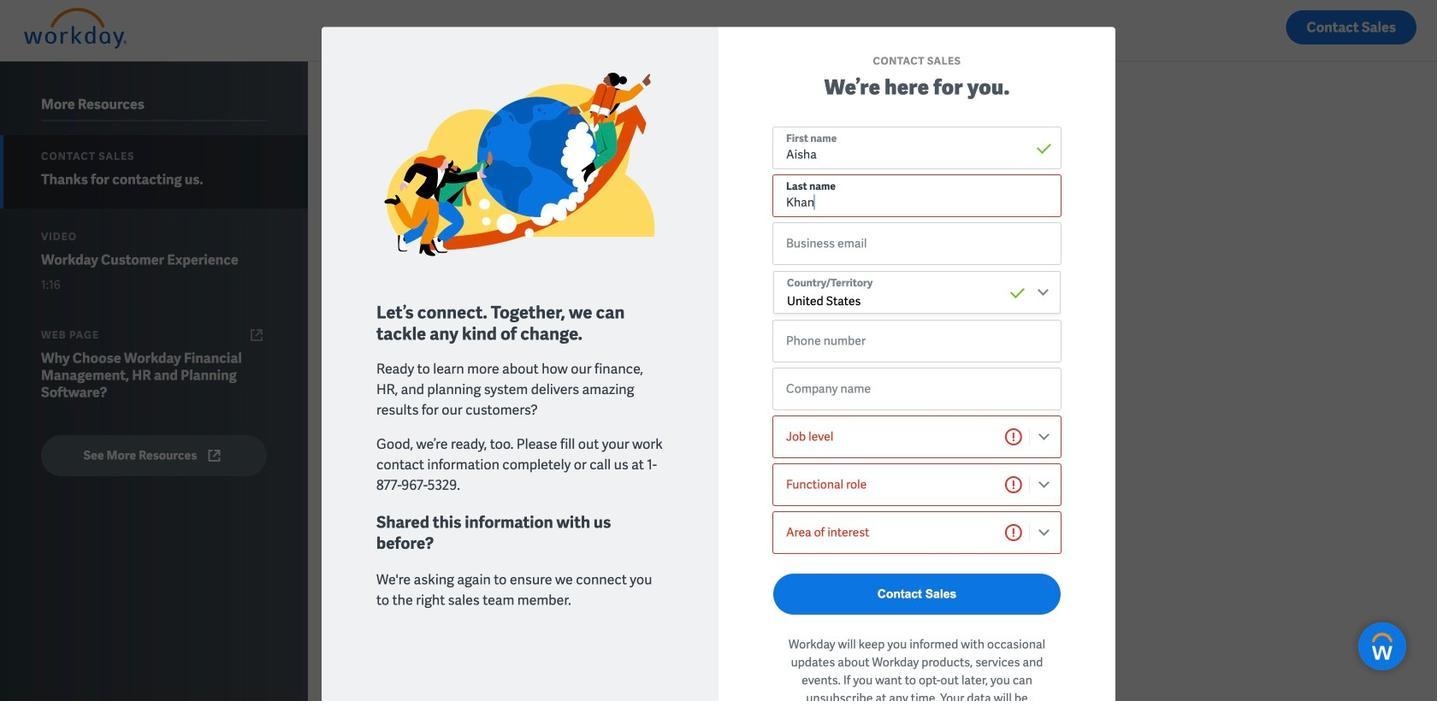 Task type: vqa. For each thing, say whether or not it's contained in the screenshot.
"email field"
no



Task type: describe. For each thing, give the bounding box(es) containing it.
privacy image
[[873, 332, 897, 344]]



Task type: locate. For each thing, give the bounding box(es) containing it.
None text field
[[786, 145, 1036, 163], [786, 193, 1036, 211], [786, 145, 1036, 163], [786, 193, 1036, 211]]

modal dialog
[[322, 27, 1116, 702]]



